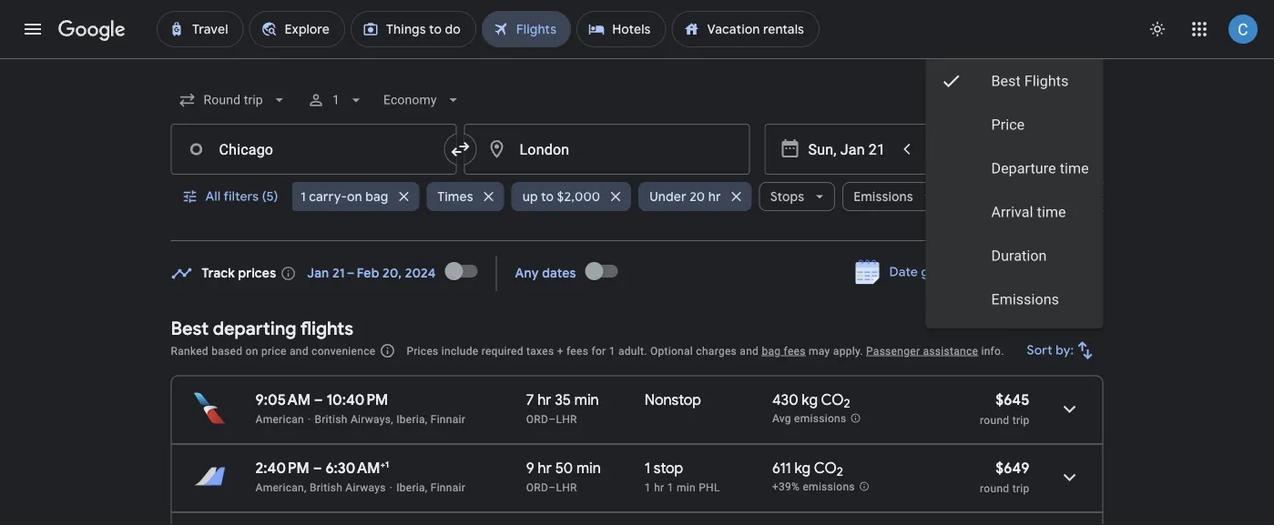 Task type: describe. For each thing, give the bounding box(es) containing it.
ranked based on price and convenience
[[171, 345, 376, 358]]

1 fees from the left
[[567, 345, 589, 358]]

430 kg co 2
[[773, 391, 851, 412]]

grid
[[922, 264, 946, 281]]

2 for 611
[[837, 465, 844, 480]]

change appearance image
[[1136, 7, 1180, 51]]

up
[[522, 189, 538, 205]]

– right 9:05 am
[[314, 391, 323, 410]]

9:05 am
[[256, 391, 311, 410]]

time for departure time
[[1060, 160, 1089, 177]]

– inside 9 hr 50 min ord – lhr
[[549, 482, 556, 494]]

departing
[[213, 317, 297, 340]]

430
[[773, 391, 799, 410]]

$649 round trip
[[981, 459, 1030, 495]]

Arrival time: 10:40 PM. text field
[[327, 391, 388, 410]]

stop
[[654, 459, 684, 478]]

best for best departing flights
[[171, 317, 209, 340]]

under 20 hr button
[[638, 175, 752, 219]]

trip for $645
[[1013, 414, 1030, 427]]

0 vertical spatial british
[[315, 413, 348, 426]]

optional
[[651, 345, 693, 358]]

round for $645
[[981, 414, 1010, 427]]

nonstop flight. element
[[645, 391, 702, 412]]

1 stop flight. element
[[645, 459, 684, 481]]

learn more about tracked prices image
[[280, 266, 296, 282]]

convenience
[[312, 345, 376, 358]]

times button
[[426, 175, 504, 219]]

sort
[[1028, 343, 1053, 359]]

2:40 pm
[[256, 459, 310, 478]]

prices
[[238, 266, 276, 282]]

emissions button
[[843, 175, 944, 219]]

avg emissions
[[773, 413, 847, 426]]

0 vertical spatial +
[[557, 345, 564, 358]]

jan 21 – feb 20, 2024
[[307, 266, 436, 282]]

prices include required taxes + fees for 1 adult. optional charges and bag fees may apply. passenger assistance
[[407, 345, 979, 358]]

Arrival time: 6:30 AM on  Monday, January 22. text field
[[326, 459, 389, 478]]

airways,
[[351, 413, 394, 426]]

+39% emissions
[[773, 481, 855, 494]]

trip for $649
[[1013, 482, 1030, 495]]

select your sort order. menu
[[926, 52, 1104, 329]]

Departure text field
[[809, 125, 892, 174]]

20,
[[383, 266, 402, 282]]

9:05 am – 10:40 pm
[[256, 391, 388, 410]]

Departure time: 2:40 PM. text field
[[256, 459, 310, 478]]

american, british airways
[[256, 482, 386, 494]]

american,
[[256, 482, 307, 494]]

apply.
[[834, 345, 864, 358]]

connecting
[[962, 189, 1033, 205]]

round for $649
[[981, 482, 1010, 495]]

departure
[[992, 160, 1056, 177]]

6:30 am
[[326, 459, 380, 478]]

connecting airports button
[[951, 182, 1116, 211]]

dates
[[542, 266, 576, 282]]

price
[[261, 345, 287, 358]]

american
[[256, 413, 304, 426]]

date grid
[[890, 264, 946, 281]]

assistance
[[923, 345, 979, 358]]

2 iberia, from the top
[[396, 482, 428, 494]]

– up american, british airways
[[313, 459, 322, 478]]

ord for 7
[[526, 413, 549, 426]]

best departing flights
[[171, 317, 354, 340]]

1 stop 1 hr 1 min phl
[[645, 459, 720, 494]]

+ inside "2:40 pm – 6:30 am + 1"
[[380, 459, 385, 471]]

avg
[[773, 413, 792, 426]]

1 carry-on bag button
[[289, 175, 419, 219]]

best flights radio item
[[926, 59, 1104, 103]]

adult.
[[619, 345, 648, 358]]

1 finnair from the top
[[431, 413, 466, 426]]

best departing flights main content
[[171, 52, 1104, 526]]

up to $2,000
[[522, 189, 600, 205]]

jan
[[307, 266, 329, 282]]

to
[[541, 189, 554, 205]]

flights
[[300, 317, 354, 340]]

Departure time: 9:05 AM. text field
[[256, 391, 311, 410]]

learn more about ranking image
[[379, 343, 396, 359]]

all filters (5) button
[[171, 175, 293, 219]]

total duration 9 hr 50 min. element
[[526, 459, 645, 481]]

by:
[[1056, 343, 1075, 359]]

7 hr 35 min ord – lhr
[[526, 391, 599, 426]]

$645
[[996, 391, 1030, 410]]

co for 611
[[814, 459, 837, 478]]

best flights
[[992, 72, 1069, 90]]

departure time
[[992, 160, 1089, 177]]

611
[[773, 459, 792, 478]]

bag fees button
[[762, 345, 806, 358]]

swap origin and destination. image
[[450, 138, 472, 160]]

all
[[205, 189, 221, 205]]

sort by: button
[[1020, 329, 1104, 373]]

649 US dollars text field
[[996, 459, 1030, 478]]

arrival time
[[992, 204, 1066, 221]]

duration
[[992, 247, 1047, 265]]

1 button
[[300, 78, 373, 122]]

– inside 7 hr 35 min ord – lhr
[[549, 413, 556, 426]]

hr inside 7 hr 35 min ord – lhr
[[538, 391, 552, 410]]

lhr for 35
[[556, 413, 577, 426]]

british airways, iberia, finnair
[[315, 413, 466, 426]]

iberia, finnair
[[396, 482, 466, 494]]

bag inside 1 carry-on bag popup button
[[365, 189, 388, 205]]

required
[[482, 345, 524, 358]]

best for best flights
[[992, 72, 1021, 90]]

kg for 430
[[802, 391, 818, 410]]

co for 430
[[821, 391, 844, 410]]

20
[[689, 189, 705, 205]]



Task type: locate. For each thing, give the bounding box(es) containing it.
nonstop
[[645, 391, 702, 410]]

co up +39% emissions
[[814, 459, 837, 478]]

1 horizontal spatial best
[[992, 72, 1021, 90]]

all filters (5)
[[205, 189, 278, 205]]

2024
[[405, 266, 436, 282]]

7
[[526, 391, 534, 410]]

stops button
[[759, 175, 835, 219]]

any
[[515, 266, 539, 282]]

0 vertical spatial emissions
[[795, 413, 847, 426]]

(5)
[[262, 189, 278, 205]]

1 round from the top
[[981, 414, 1010, 427]]

1 horizontal spatial fees
[[784, 345, 806, 358]]

1 horizontal spatial on
[[347, 189, 362, 205]]

0 vertical spatial trip
[[1013, 414, 1030, 427]]

iberia,
[[396, 413, 428, 426], [396, 482, 428, 494]]

round
[[981, 414, 1010, 427], [981, 482, 1010, 495]]

flight details. leaves o'hare international airport at 9:05 am on sunday, january 21 and arrives at heathrow airport at 10:40 pm on sunday, january 21. image
[[1048, 388, 1092, 431]]

british down leaves o'hare international airport at 9:05 am on sunday, january 21 and arrives at heathrow airport at 10:40 pm on sunday, january 21. element
[[315, 413, 348, 426]]

fees
[[567, 345, 589, 358], [784, 345, 806, 358]]

british down leaves o'hare international airport at 2:40 pm on sunday, january 21 and arrives at heathrow airport at 6:30 am on monday, january 22. element
[[310, 482, 343, 494]]

9 hr 50 min ord – lhr
[[526, 459, 601, 494]]

1 vertical spatial min
[[577, 459, 601, 478]]

0 vertical spatial time
[[1060, 160, 1089, 177]]

0 horizontal spatial bag
[[365, 189, 388, 205]]

on for based
[[246, 345, 258, 358]]

bag right the carry-
[[365, 189, 388, 205]]

any dates
[[515, 266, 576, 282]]

ord inside 7 hr 35 min ord – lhr
[[526, 413, 549, 426]]

+ up airways
[[380, 459, 385, 471]]

2 ord from the top
[[526, 482, 549, 494]]

1 horizontal spatial 2
[[844, 397, 851, 412]]

min for 9 hr 50 min
[[577, 459, 601, 478]]

min left phl
[[677, 482, 696, 494]]

find the best price region
[[171, 250, 1104, 303]]

lhr
[[556, 413, 577, 426], [556, 482, 577, 494]]

and right charges
[[740, 345, 759, 358]]

2 fees from the left
[[784, 345, 806, 358]]

None search field
[[171, 78, 1116, 241]]

1 horizontal spatial bag
[[762, 345, 781, 358]]

up to $2,000 button
[[511, 175, 631, 219]]

total duration 7 hr 35 min. element
[[526, 391, 645, 412]]

+
[[557, 345, 564, 358], [380, 459, 385, 471]]

layover (1 of 1) is a 1 hr 1 min layover at philadelphia international airport in philadelphia. element
[[645, 481, 763, 495]]

round inside $649 round trip
[[981, 482, 1010, 495]]

and right price
[[290, 345, 309, 358]]

0 vertical spatial bag
[[365, 189, 388, 205]]

iberia, right airways
[[396, 482, 428, 494]]

hr inside popup button
[[708, 189, 721, 205]]

hr inside 9 hr 50 min ord – lhr
[[538, 459, 552, 478]]

sort by:
[[1028, 343, 1075, 359]]

2 and from the left
[[740, 345, 759, 358]]

1 vertical spatial +
[[380, 459, 385, 471]]

min for 7 hr 35 min
[[575, 391, 599, 410]]

min inside 7 hr 35 min ord – lhr
[[575, 391, 599, 410]]

0 vertical spatial on
[[347, 189, 362, 205]]

best up ranked
[[171, 317, 209, 340]]

21 – feb
[[333, 266, 380, 282]]

None text field
[[464, 124, 750, 175]]

– down 50
[[549, 482, 556, 494]]

connecting airports
[[962, 189, 1085, 205]]

emissions down 430 kg co 2
[[795, 413, 847, 426]]

trip inside $649 round trip
[[1013, 482, 1030, 495]]

trip down $649
[[1013, 482, 1030, 495]]

track
[[202, 266, 235, 282]]

0 vertical spatial kg
[[802, 391, 818, 410]]

2 vertical spatial min
[[677, 482, 696, 494]]

round down 649 us dollars text field
[[981, 482, 1010, 495]]

finnair down include
[[431, 413, 466, 426]]

bag
[[365, 189, 388, 205], [762, 345, 781, 358]]

1 vertical spatial round
[[981, 482, 1010, 495]]

50
[[556, 459, 573, 478]]

+39%
[[773, 481, 800, 494]]

1 vertical spatial time
[[1037, 204, 1066, 221]]

None text field
[[171, 124, 457, 175]]

0 vertical spatial lhr
[[556, 413, 577, 426]]

0 vertical spatial iberia,
[[396, 413, 428, 426]]

10:40 pm
[[327, 391, 388, 410]]

times
[[437, 189, 473, 205]]

bag left may
[[762, 345, 781, 358]]

+ right taxes
[[557, 345, 564, 358]]

phl
[[699, 482, 720, 494]]

include
[[442, 345, 479, 358]]

date grid button
[[843, 256, 961, 289]]

ord down '9'
[[526, 482, 549, 494]]

airways
[[346, 482, 386, 494]]

645 US dollars text field
[[996, 391, 1030, 410]]

– down 35
[[549, 413, 556, 426]]

kg inside 611 kg co 2
[[795, 459, 811, 478]]

leaves o'hare international airport at 9:05 am on sunday, january 21 and arrives at heathrow airport at 10:40 pm on sunday, january 21. element
[[256, 391, 388, 410]]

$2,000
[[557, 189, 600, 205]]

hr right the 20
[[708, 189, 721, 205]]

may
[[809, 345, 831, 358]]

emissions for 430
[[795, 413, 847, 426]]

lhr inside 7 hr 35 min ord – lhr
[[556, 413, 577, 426]]

round inside $645 round trip
[[981, 414, 1010, 427]]

fees left for in the bottom left of the page
[[567, 345, 589, 358]]

best inside "radio item"
[[992, 72, 1021, 90]]

airports
[[1036, 189, 1085, 205]]

on up 21 – feb
[[347, 189, 362, 205]]

ranked
[[171, 345, 209, 358]]

$645 round trip
[[981, 391, 1030, 427]]

1 vertical spatial trip
[[1013, 482, 1030, 495]]

min inside 9 hr 50 min ord – lhr
[[577, 459, 601, 478]]

1 inside 1 carry-on bag popup button
[[300, 189, 305, 205]]

1 iberia, from the top
[[396, 413, 428, 426]]

0 horizontal spatial and
[[290, 345, 309, 358]]

passenger
[[867, 345, 921, 358]]

on inside best departing flights main content
[[246, 345, 258, 358]]

for
[[592, 345, 606, 358]]

kg right 611
[[795, 459, 811, 478]]

best
[[992, 72, 1021, 90], [171, 317, 209, 340]]

lhr down 35
[[556, 413, 577, 426]]

fees left may
[[784, 345, 806, 358]]

loading results progress bar
[[0, 58, 1275, 62]]

1 horizontal spatial +
[[557, 345, 564, 358]]

2 inside 611 kg co 2
[[837, 465, 844, 480]]

2 lhr from the top
[[556, 482, 577, 494]]

lhr for 50
[[556, 482, 577, 494]]

on left price
[[246, 345, 258, 358]]

ord for 9
[[526, 482, 549, 494]]

2:40 pm – 6:30 am + 1
[[256, 459, 389, 478]]

hr right '9'
[[538, 459, 552, 478]]

min right 35
[[575, 391, 599, 410]]

round down $645
[[981, 414, 1010, 427]]

0 vertical spatial ord
[[526, 413, 549, 426]]

hr
[[708, 189, 721, 205], [538, 391, 552, 410], [538, 459, 552, 478], [654, 482, 665, 494]]

kg up avg emissions
[[802, 391, 818, 410]]

2 trip from the top
[[1013, 482, 1030, 495]]

1 carry-on bag
[[300, 189, 388, 205]]

passenger assistance button
[[867, 345, 979, 358]]

–
[[314, 391, 323, 410], [549, 413, 556, 426], [313, 459, 322, 478], [549, 482, 556, 494]]

0 vertical spatial best
[[992, 72, 1021, 90]]

$649
[[996, 459, 1030, 478]]

ord
[[526, 413, 549, 426], [526, 482, 549, 494]]

kg for 611
[[795, 459, 811, 478]]

2 for 430
[[844, 397, 851, 412]]

based
[[212, 345, 243, 358]]

1 vertical spatial on
[[246, 345, 258, 358]]

price
[[992, 116, 1025, 133]]

emissions down duration
[[992, 291, 1059, 308]]

1 trip from the top
[[1013, 414, 1030, 427]]

2 up +39% emissions
[[837, 465, 844, 480]]

1 vertical spatial emissions
[[992, 291, 1059, 308]]

 image
[[390, 482, 393, 494]]

0 horizontal spatial emissions
[[853, 189, 913, 205]]

emissions for 611
[[803, 481, 855, 494]]

0 horizontal spatial fees
[[567, 345, 589, 358]]

None field
[[171, 84, 296, 117], [376, 84, 470, 117], [171, 84, 296, 117], [376, 84, 470, 117]]

0 vertical spatial 2
[[844, 397, 851, 412]]

1 vertical spatial best
[[171, 317, 209, 340]]

bag inside best departing flights main content
[[762, 345, 781, 358]]

time for arrival time
[[1037, 204, 1066, 221]]

0 vertical spatial round
[[981, 414, 1010, 427]]

2 up avg emissions
[[844, 397, 851, 412]]

prices
[[407, 345, 439, 358]]

trip
[[1013, 414, 1030, 427], [1013, 482, 1030, 495]]

leaves o'hare international airport at 2:40 pm on sunday, january 21 and arrives at heathrow airport at 6:30 am on monday, january 22. element
[[256, 459, 389, 478]]

kg
[[802, 391, 818, 410], [795, 459, 811, 478]]

0 vertical spatial emissions
[[853, 189, 913, 205]]

co
[[821, 391, 844, 410], [814, 459, 837, 478]]

time right arrival
[[1037, 204, 1066, 221]]

emissions inside select your sort order. menu
[[992, 291, 1059, 308]]

1 vertical spatial kg
[[795, 459, 811, 478]]

on inside popup button
[[347, 189, 362, 205]]

1 vertical spatial bag
[[762, 345, 781, 358]]

min right 50
[[577, 459, 601, 478]]

0 horizontal spatial +
[[380, 459, 385, 471]]

1 vertical spatial emissions
[[803, 481, 855, 494]]

under 20 hr
[[649, 189, 721, 205]]

emissions down 'departure' text box
[[853, 189, 913, 205]]

1 vertical spatial ord
[[526, 482, 549, 494]]

9
[[526, 459, 535, 478]]

emissions
[[795, 413, 847, 426], [803, 481, 855, 494]]

hr inside 1 stop 1 hr 1 min phl
[[654, 482, 665, 494]]

finnair right airways
[[431, 482, 466, 494]]

iberia, right airways,
[[396, 413, 428, 426]]

flights
[[1025, 72, 1069, 90]]

2 finnair from the top
[[431, 482, 466, 494]]

hr down 1 stop flight. element
[[654, 482, 665, 494]]

1 inside 1 popup button
[[332, 92, 340, 108]]

none search field containing all filters (5)
[[171, 78, 1116, 241]]

1 vertical spatial iberia,
[[396, 482, 428, 494]]

on for carry-
[[347, 189, 362, 205]]

1 vertical spatial co
[[814, 459, 837, 478]]

date
[[890, 264, 919, 281]]

co inside 611 kg co 2
[[814, 459, 837, 478]]

1 vertical spatial lhr
[[556, 482, 577, 494]]

emissions down 611 kg co 2
[[803, 481, 855, 494]]

lhr inside 9 hr 50 min ord – lhr
[[556, 482, 577, 494]]

0 vertical spatial finnair
[[431, 413, 466, 426]]

emissions inside popup button
[[853, 189, 913, 205]]

2
[[844, 397, 851, 412], [837, 465, 844, 480]]

main menu image
[[22, 18, 44, 40]]

under
[[649, 189, 686, 205]]

0 vertical spatial min
[[575, 391, 599, 410]]

ord inside 9 hr 50 min ord – lhr
[[526, 482, 549, 494]]

1 horizontal spatial and
[[740, 345, 759, 358]]

1 vertical spatial british
[[310, 482, 343, 494]]

1 horizontal spatial emissions
[[992, 291, 1059, 308]]

none text field inside search box
[[464, 124, 750, 175]]

co up avg emissions
[[821, 391, 844, 410]]

0 horizontal spatial best
[[171, 317, 209, 340]]

1 and from the left
[[290, 345, 309, 358]]

1 lhr from the top
[[556, 413, 577, 426]]

trip inside $645 round trip
[[1013, 414, 1030, 427]]

flight details. leaves o'hare international airport at 2:40 pm on sunday, january 21 and arrives at heathrow airport at 6:30 am on monday, january 22. image
[[1048, 456, 1092, 500]]

arrival
[[992, 204, 1034, 221]]

0 vertical spatial co
[[821, 391, 844, 410]]

trip down $645
[[1013, 414, 1030, 427]]

1 inside "2:40 pm – 6:30 am + 1"
[[385, 459, 389, 471]]

1 vertical spatial finnair
[[431, 482, 466, 494]]

hr right 7
[[538, 391, 552, 410]]

emissions
[[853, 189, 913, 205], [992, 291, 1059, 308]]

min inside 1 stop 1 hr 1 min phl
[[677, 482, 696, 494]]

2 inside 430 kg co 2
[[844, 397, 851, 412]]

taxes
[[527, 345, 554, 358]]

co inside 430 kg co 2
[[821, 391, 844, 410]]

1 vertical spatial 2
[[837, 465, 844, 480]]

kg inside 430 kg co 2
[[802, 391, 818, 410]]

0 horizontal spatial on
[[246, 345, 258, 358]]

0 horizontal spatial 2
[[837, 465, 844, 480]]

charges
[[696, 345, 737, 358]]

611 kg co 2
[[773, 459, 844, 480]]

best left "flights" at the top right of the page
[[992, 72, 1021, 90]]

carry-
[[309, 189, 347, 205]]

lhr down 50
[[556, 482, 577, 494]]

1 ord from the top
[[526, 413, 549, 426]]

Return text field
[[963, 125, 1046, 174]]

time up airports
[[1060, 160, 1089, 177]]

track prices
[[202, 266, 276, 282]]

ord down 7
[[526, 413, 549, 426]]

35
[[555, 391, 571, 410]]

2 round from the top
[[981, 482, 1010, 495]]



Task type: vqa. For each thing, say whether or not it's contained in the screenshot.
1st $175
no



